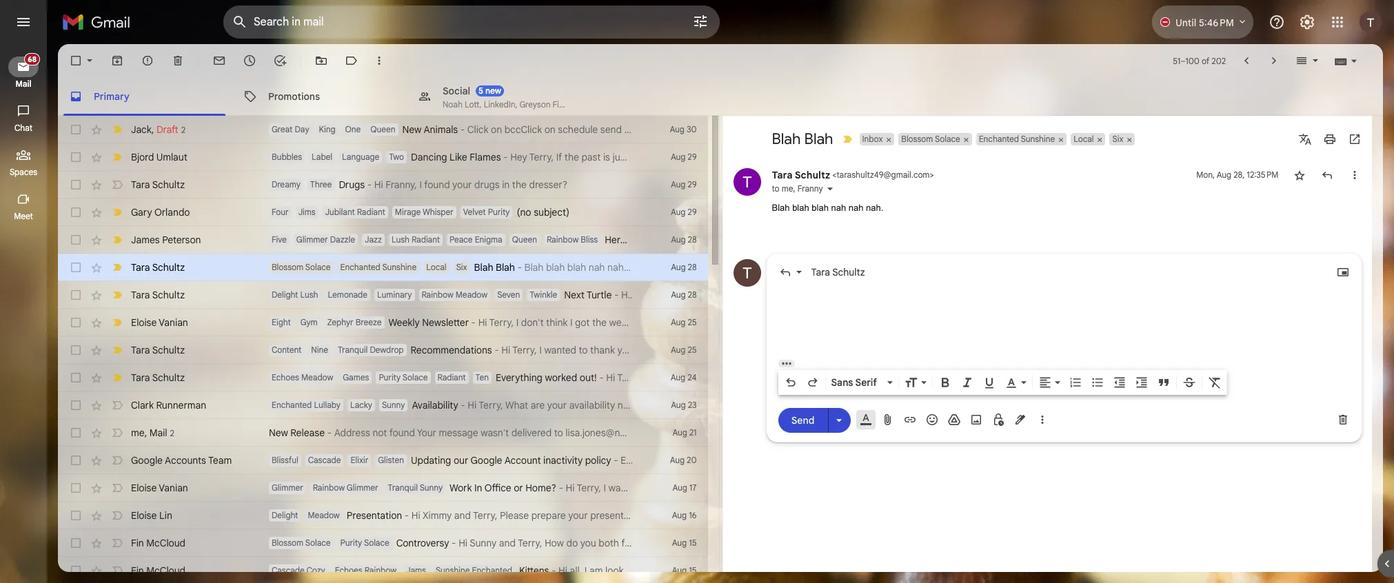 Task type: locate. For each thing, give the bounding box(es) containing it.
chat heading
[[0, 123, 47, 134]]

51
[[1173, 56, 1181, 66]]

blah up twinkle
[[546, 261, 565, 274]]

enchanted sunshine down jazz
[[340, 262, 417, 272]]

rainbow bliss
[[547, 234, 598, 245]]

six right local 'button'
[[1113, 134, 1124, 144]]

1 vertical spatial 25
[[688, 345, 697, 355]]

nah. down tarashultz49@gmail.com at top
[[866, 203, 884, 213]]

2 horizontal spatial sunshine
[[1021, 134, 1055, 144]]

0 horizontal spatial local
[[426, 262, 447, 272]]

1 horizontal spatial in
[[648, 510, 656, 522]]

hi for hi sunny and terry, how do you both feel about socks and sandals? best, fin
[[459, 537, 468, 550]]

17
[[690, 483, 697, 493]]

1 vertical spatial mail
[[150, 427, 167, 439]]

elixir
[[351, 455, 368, 466]]

blossom inside button
[[902, 134, 933, 144]]

0 vertical spatial aug 15
[[672, 538, 697, 548]]

in
[[502, 179, 510, 191], [648, 510, 656, 522]]

aug for blah blah - blah blah blah nah nah nah.
[[671, 262, 686, 272]]

0 vertical spatial radiant
[[357, 207, 385, 217]]

sunshine left local 'button'
[[1021, 134, 1055, 144]]

eloise for weekly newsletter
[[131, 317, 157, 329]]

work
[[450, 482, 472, 494]]

blossom solace
[[902, 134, 961, 144], [272, 262, 331, 272], [272, 538, 331, 548]]

0 vertical spatial in
[[502, 179, 510, 191]]

purity down dewdrop on the left bottom of page
[[379, 372, 401, 383]]

1 horizontal spatial sunny
[[420, 483, 443, 493]]

2 horizontal spatial sunny
[[470, 537, 497, 550]]

dreamy
[[272, 179, 301, 190]]

underline ‪(⌘u)‬ image
[[982, 377, 996, 390]]

0 horizontal spatial new
[[269, 427, 288, 439]]

0 vertical spatial 29
[[688, 152, 697, 162]]

aug
[[670, 124, 685, 134], [671, 152, 686, 162], [1217, 170, 1232, 180], [671, 179, 686, 190], [671, 207, 686, 217], [671, 234, 686, 245], [671, 262, 686, 272], [671, 290, 686, 300], [671, 317, 686, 328], [671, 345, 686, 355], [671, 372, 686, 383], [671, 400, 686, 410], [673, 428, 687, 438], [670, 455, 685, 466], [673, 483, 687, 493], [672, 510, 687, 521], [672, 538, 687, 548], [672, 566, 687, 576]]

rainbow for rainbow glimmer
[[313, 483, 345, 493]]

nah down the here's at the left
[[608, 261, 624, 274]]

0 horizontal spatial sunny
[[382, 400, 405, 410]]

glimmer for glimmer
[[272, 483, 303, 493]]

row up tranquil sunny
[[58, 447, 708, 474]]

0 vertical spatial 15
[[689, 538, 697, 548]]

- right kittens
[[552, 565, 556, 577]]

0 vertical spatial purity solace
[[379, 372, 428, 383]]

0 vertical spatial six
[[1113, 134, 1124, 144]]

1 vertical spatial 15
[[689, 566, 697, 576]]

1 vertical spatial your
[[547, 399, 567, 412]]

0 vertical spatial local
[[1074, 134, 1094, 144]]

tab list
[[58, 77, 1383, 116]]

to
[[772, 183, 780, 194]]

, down clark
[[145, 427, 147, 439]]

gary orlando
[[131, 206, 190, 219]]

queen down (no
[[512, 234, 537, 245]]

0 vertical spatial delight
[[272, 290, 298, 300]]

1 horizontal spatial purity
[[379, 372, 401, 383]]

0 vertical spatial ,
[[152, 123, 154, 136]]

0 vertical spatial 25
[[688, 317, 697, 328]]

cascade for cascade cozy
[[272, 566, 305, 576]]

more image
[[372, 54, 386, 68]]

2 vertical spatial ,
[[145, 427, 147, 439]]

row containing eloise lin
[[58, 502, 759, 530]]

1 vertical spatial blossom
[[272, 262, 303, 272]]

29 for drugs - hi franny, i found your drugs in the dresser?
[[688, 179, 697, 190]]

local left six button at the right top of the page
[[1074, 134, 1094, 144]]

everything worked out! -
[[496, 372, 606, 384]]

six inside button
[[1113, 134, 1124, 144]]

1 vertical spatial in
[[648, 510, 656, 522]]

nah down tara schultz cell at the right
[[849, 203, 864, 213]]

ten
[[476, 372, 489, 383]]

new left animals
[[402, 123, 422, 136]]

schultz for recommendations -
[[152, 344, 185, 357]]

snooze image
[[243, 54, 257, 68]]

blossom solace for controversy - hi sunny and terry, how do you both feel about socks and sandals? best, fin
[[272, 538, 331, 548]]

row up jams at the left bottom
[[58, 530, 794, 557]]

hi for hi franny, i found your drugs in the dresser?
[[374, 179, 383, 191]]

delight up eight
[[272, 290, 298, 300]]

0 horizontal spatial sunshine
[[382, 262, 417, 272]]

2 vertical spatial blossom solace
[[272, 538, 331, 548]]

1 vertical spatial vanian
[[159, 482, 188, 494]]

1 horizontal spatial ,
[[152, 123, 154, 136]]

sunshine enchanted
[[436, 566, 512, 576]]

delight for delight lush
[[272, 290, 298, 300]]

1 vertical spatial new
[[269, 427, 288, 439]]

1 fin mccloud from the top
[[131, 537, 185, 550]]

sunny up sunshine enchanted
[[470, 537, 497, 550]]

1 vertical spatial queen
[[512, 234, 537, 245]]

tara for drugs - hi franny, i found your drugs in the dresser?
[[131, 179, 150, 191]]

nah down "<"
[[831, 203, 846, 213]]

0 horizontal spatial enchanted sunshine
[[340, 262, 417, 272]]

1 vanian from the top
[[159, 317, 188, 329]]

0 vertical spatial aug 28
[[671, 234, 697, 245]]

2 vertical spatial sunshine
[[436, 566, 470, 576]]

17 row from the top
[[58, 557, 708, 583]]

2 vanian from the top
[[159, 482, 188, 494]]

3 aug 28 from the top
[[671, 290, 697, 300]]

1 vertical spatial 2
[[170, 428, 174, 438]]

archive image
[[110, 54, 124, 68]]

rainbow left jams at the left bottom
[[365, 566, 397, 576]]

0 vertical spatial vanian
[[159, 317, 188, 329]]

1 aug 15 from the top
[[672, 538, 697, 548]]

row up franny,
[[58, 143, 708, 171]]

0 vertical spatial enchanted sunshine
[[979, 134, 1055, 144]]

terry, left what
[[479, 399, 503, 412]]

solace left enchanted sunshine button
[[935, 134, 961, 144]]

2 aug 15 from the top
[[672, 566, 697, 576]]

lush right jazz
[[392, 234, 410, 245]]

tara for blah blah - blah blah blah nah nah nah.
[[131, 261, 150, 274]]

aug for work in office or home? -
[[673, 483, 687, 493]]

glisten
[[378, 455, 404, 466]]

29 for dancing like flames -
[[688, 152, 697, 162]]

15 row from the top
[[58, 502, 759, 530]]

remove formatting ‪(⌘\)‬ image
[[1208, 376, 1222, 390]]

2 inside 'me , mail 2'
[[170, 428, 174, 438]]

local inside 'button'
[[1074, 134, 1094, 144]]

0 vertical spatial meadow
[[456, 290, 488, 300]]

1 row from the top
[[58, 116, 708, 143]]

delight down blissful
[[272, 510, 298, 521]]

eloise vanian for work in office or home?
[[131, 482, 188, 494]]

echoes down content
[[272, 372, 299, 383]]

echoes
[[272, 372, 299, 383], [335, 566, 363, 576]]

orlando
[[154, 206, 190, 219]]

gmail image
[[62, 8, 137, 36]]

25
[[688, 317, 697, 328], [688, 345, 697, 355]]

sunshine up luminary
[[382, 262, 417, 272]]

bjord
[[131, 151, 154, 163]]

0 vertical spatial fin mccloud
[[131, 537, 185, 550]]

dazzle
[[330, 234, 355, 245]]

mail down clark runnerman
[[150, 427, 167, 439]]

bold ‪(⌘b)‬ image
[[938, 376, 952, 390]]

5 row from the top
[[58, 226, 708, 254]]

glimmer down "jims"
[[296, 234, 328, 245]]

eight
[[272, 317, 291, 328]]

1 vertical spatial aug 29
[[671, 179, 697, 190]]

tranquil dewdrop
[[338, 345, 404, 355]]

in left the
[[502, 179, 510, 191]]

schultz for next turtle -
[[152, 289, 185, 301]]

11 row from the top
[[58, 392, 730, 419]]

- right flames
[[504, 151, 508, 163]]

and down please
[[499, 537, 516, 550]]

0 horizontal spatial ,
[[145, 427, 147, 439]]

1 eloise vanian from the top
[[131, 317, 188, 329]]

tara
[[772, 169, 793, 181], [131, 179, 150, 191], [131, 261, 150, 274], [811, 266, 830, 279], [131, 289, 150, 301], [131, 344, 150, 357], [131, 372, 150, 384]]

0 horizontal spatial mail
[[15, 79, 31, 89]]

2 eloise vanian from the top
[[131, 482, 188, 494]]

12 row from the top
[[58, 419, 708, 447]]

row down 'breeze' at the bottom left of the page
[[58, 337, 708, 364]]

1 mccloud from the top
[[146, 537, 185, 550]]

inactivity
[[543, 454, 583, 467]]

numbered list ‪(⌘⇧7)‬ image
[[1069, 376, 1082, 390]]

aug for new animals -
[[670, 124, 685, 134]]

blossom up cascade cozy
[[272, 538, 303, 548]]

2 aug 29 from the top
[[671, 179, 697, 190]]

terry, for ximmy
[[473, 510, 498, 522]]

1 29 from the top
[[688, 152, 697, 162]]

your for found
[[452, 179, 472, 191]]

0 vertical spatial tranquil
[[338, 345, 368, 355]]

2 inside jack , draft 2
[[181, 124, 186, 135]]

james peterson
[[131, 234, 201, 246]]

do
[[567, 537, 578, 550]]

new
[[485, 85, 501, 96]]

enchanted sunshine button
[[976, 133, 1057, 146]]

here's
[[605, 234, 633, 246]]

aug for kittens -
[[672, 566, 687, 576]]

chat
[[14, 123, 32, 133]]

rainbow for rainbow meadow
[[422, 290, 454, 300]]

1 15 from the top
[[689, 538, 697, 548]]

1 horizontal spatial 2
[[181, 124, 186, 135]]

- up seven in the left of the page
[[518, 261, 522, 274]]

sans
[[831, 377, 853, 389]]

echoes for echoes meadow
[[272, 372, 299, 383]]

office
[[485, 482, 512, 494]]

aug for drugs - hi franny, i found your drugs in the dresser?
[[671, 179, 686, 190]]

enchanted right blossom solace button on the top of the page
[[979, 134, 1019, 144]]

0 horizontal spatial six
[[456, 262, 467, 272]]

2 mccloud from the top
[[146, 565, 185, 577]]

drugs
[[339, 179, 365, 191]]

purity
[[488, 207, 510, 217], [379, 372, 401, 383], [340, 538, 362, 548]]

3 aug 29 from the top
[[671, 207, 697, 217]]

aug 29 for drugs - hi franny, i found your drugs in the dresser?
[[671, 179, 697, 190]]

enchanted inside button
[[979, 134, 1019, 144]]

label
[[312, 152, 332, 162]]

- right drugs
[[367, 179, 372, 191]]

2 vertical spatial 29
[[688, 207, 697, 217]]

tarashultz49@gmail.com
[[837, 170, 930, 180]]

1 25 from the top
[[688, 317, 697, 328]]

0 vertical spatial blossom
[[902, 134, 933, 144]]

not starred image
[[1293, 168, 1307, 182]]

row down jazz
[[58, 254, 708, 281]]

new release -
[[269, 427, 334, 439]]

toggle split pane mode image
[[1295, 54, 1309, 68]]

1 delight from the top
[[272, 290, 298, 300]]

aug for availability - hi terry, what are your availability next week? best, grayson
[[671, 400, 686, 410]]

row containing clark runnerman
[[58, 392, 730, 419]]

aug for next turtle -
[[671, 290, 686, 300]]

0 vertical spatial echoes
[[272, 372, 299, 383]]

aug 16
[[672, 510, 697, 521]]

lacky
[[350, 400, 372, 410]]

newer image
[[1240, 54, 1254, 68]]

schultz for drugs - hi franny, i found your drugs in the dresser?
[[152, 179, 185, 191]]

2 delight from the top
[[272, 510, 298, 521]]

radiant down recommendations
[[438, 372, 466, 383]]

new up blissful
[[269, 427, 288, 439]]

2 28 from the top
[[688, 262, 697, 272]]

fin mccloud for kittens
[[131, 565, 185, 577]]

your up do
[[568, 510, 588, 522]]

3 28 from the top
[[688, 290, 697, 300]]

2 aug 25 from the top
[[671, 345, 697, 355]]

0 horizontal spatial echoes
[[272, 372, 299, 383]]

0 horizontal spatial best,
[[670, 399, 692, 412]]

0 vertical spatial 2
[[181, 124, 186, 135]]

eloise for work in office or home?
[[131, 482, 157, 494]]

what
[[505, 399, 528, 412]]

2 aug 28 from the top
[[671, 262, 697, 272]]

cascade
[[308, 455, 341, 466], [272, 566, 305, 576]]

a
[[635, 234, 641, 246]]

mark as unread image
[[212, 54, 226, 68]]

2 right "draft"
[[181, 124, 186, 135]]

aug 15
[[672, 538, 697, 548], [672, 566, 697, 576]]

1 vertical spatial radiant
[[412, 234, 440, 245]]

, for -
[[145, 427, 147, 439]]

0 vertical spatial your
[[452, 179, 472, 191]]

4 row from the top
[[58, 199, 708, 226]]

schultz for blah blah - blah blah blah nah nah nah.
[[152, 261, 185, 274]]

delight
[[272, 290, 298, 300], [272, 510, 298, 521]]

purity solace down dewdrop on the left bottom of page
[[379, 372, 428, 383]]

search in mail image
[[228, 10, 252, 34]]

row down games
[[58, 392, 730, 419]]

tranquil down glisten
[[388, 483, 418, 493]]

meadow down rainbow glimmer
[[308, 510, 340, 521]]

are
[[531, 399, 545, 412]]

row down tranquil sunny
[[58, 502, 759, 530]]

navigation
[[0, 44, 48, 583]]

1 vertical spatial eloise vanian
[[131, 482, 188, 494]]

1 aug 25 from the top
[[671, 317, 697, 328]]

cascade left cozy on the bottom left of page
[[272, 566, 305, 576]]

None checkbox
[[69, 54, 83, 68], [69, 206, 83, 219], [69, 261, 83, 274], [69, 316, 83, 330], [69, 426, 83, 440], [69, 564, 83, 578], [69, 54, 83, 68], [69, 206, 83, 219], [69, 261, 83, 274], [69, 316, 83, 330], [69, 426, 83, 440], [69, 564, 83, 578]]

2 row from the top
[[58, 143, 708, 171]]

1 vertical spatial cascade
[[272, 566, 305, 576]]

in
[[475, 482, 482, 494]]

0 vertical spatial 28
[[688, 234, 697, 245]]

28 for blah blah - blah blah blah nah nah nah.
[[688, 262, 697, 272]]

1 vertical spatial aug 28
[[671, 262, 697, 272]]

queen right one
[[370, 124, 396, 134]]

your right 'are'
[[547, 399, 567, 412]]

radiant for lush radiant
[[412, 234, 440, 245]]

2 vertical spatial radiant
[[438, 372, 466, 383]]

aug 25 for recommendations -
[[671, 345, 697, 355]]

blossom solace up delight lush
[[272, 262, 331, 272]]

enchanted sunshine inside button
[[979, 134, 1055, 144]]

2 fin mccloud from the top
[[131, 565, 185, 577]]

sunshine inside enchanted sunshine button
[[1021, 134, 1055, 144]]

tara schultz for next turtle -
[[131, 289, 185, 301]]

2 15 from the top
[[689, 566, 697, 576]]

joke
[[642, 234, 663, 246]]

worked
[[545, 372, 577, 384]]

controversy - hi sunny and terry, how do you both feel about socks and sandals? best, fin
[[396, 537, 794, 550]]

aug 30
[[670, 124, 697, 134]]

new for new release -
[[269, 427, 288, 439]]

1 horizontal spatial six
[[1113, 134, 1124, 144]]

glimmer down blissful
[[272, 483, 303, 493]]

28
[[688, 234, 697, 245], [688, 262, 697, 272], [688, 290, 697, 300]]

1 vertical spatial me
[[131, 427, 145, 439]]

drugs - hi franny, i found your drugs in the dresser?
[[339, 179, 568, 191]]

blah up next
[[567, 261, 586, 274]]

insert signature image
[[1013, 413, 1027, 427]]

12:35 pm
[[1247, 170, 1279, 180]]

blah blah main content
[[58, 44, 1383, 583]]

lin
[[159, 510, 172, 522]]

blossom for controversy - hi sunny and terry, how do you both feel about socks and sandals? best, fin
[[272, 538, 303, 548]]

,
[[152, 123, 154, 136], [793, 183, 796, 194], [145, 427, 147, 439]]

aug 28 for blah blah - blah blah blah nah nah nah.
[[671, 262, 697, 272]]

3 row from the top
[[58, 171, 708, 199]]

1 vertical spatial mccloud
[[146, 565, 185, 577]]

0 vertical spatial new
[[402, 123, 422, 136]]

- up everything
[[495, 344, 499, 357]]

1 vertical spatial delight
[[272, 510, 298, 521]]

primary tab
[[58, 77, 231, 116]]

social, 5 new messages, tab
[[407, 77, 581, 116]]

blah down the "franny"
[[812, 203, 829, 213]]

aug for controversy - hi sunny and terry, how do you both feel about socks and sandals? best, fin
[[672, 538, 687, 548]]

zephyr
[[327, 317, 354, 328]]

and right ximmy
[[454, 510, 471, 522]]

aug for recommendations -
[[671, 345, 686, 355]]

hi left franny,
[[374, 179, 383, 191]]

your left 'drugs' on the top of the page
[[452, 179, 472, 191]]

local button
[[1071, 133, 1096, 146]]

1 vertical spatial echoes
[[335, 566, 363, 576]]

Search in mail search field
[[223, 6, 720, 39]]

everything
[[496, 372, 543, 384]]

1 vertical spatial terry,
[[473, 510, 498, 522]]

glimmer for glimmer dazzle
[[296, 234, 328, 245]]

kittens -
[[519, 565, 559, 577]]

1 aug 29 from the top
[[671, 152, 697, 162]]

cascade down release
[[308, 455, 341, 466]]

local
[[1074, 134, 1094, 144], [426, 262, 447, 272]]

0 vertical spatial aug 25
[[671, 317, 697, 328]]

15 down socks
[[689, 566, 697, 576]]

1 vertical spatial meadow
[[301, 372, 333, 383]]

google right our
[[471, 454, 502, 467]]

- down tranquil sunny
[[405, 510, 409, 522]]

1 horizontal spatial echoes
[[335, 566, 363, 576]]

thanks,
[[697, 510, 731, 522]]

1 vertical spatial tranquil
[[388, 483, 418, 493]]

meadow left seven in the left of the page
[[456, 290, 488, 300]]

0 horizontal spatial google
[[131, 454, 163, 467]]

row containing jack
[[58, 116, 708, 143]]

redo ‪(⌘y)‬ image
[[806, 376, 820, 390]]

row up the two
[[58, 116, 708, 143]]

bjord umlaut
[[131, 151, 188, 163]]

2 29 from the top
[[688, 179, 697, 190]]

blissful
[[272, 455, 298, 466]]

cascade for cascade
[[308, 455, 341, 466]]

1 horizontal spatial google
[[471, 454, 502, 467]]

insert link ‪(⌘k)‬ image
[[903, 413, 917, 427]]

row down 'mirage' at left top
[[58, 226, 708, 254]]

blossom
[[902, 134, 933, 144], [272, 262, 303, 272], [272, 538, 303, 548]]

2 25 from the top
[[688, 345, 697, 355]]

blossom solace for blah blah - blah blah blah nah nah nah.
[[272, 262, 331, 272]]

runnerman
[[156, 399, 206, 412]]

rainbow for rainbow bliss
[[547, 234, 579, 245]]

enchanted sunshine left local 'button'
[[979, 134, 1055, 144]]

1 vertical spatial sunny
[[420, 483, 443, 493]]

hi left ximmy
[[412, 510, 420, 522]]

1 vertical spatial nah.
[[626, 261, 645, 274]]

1 horizontal spatial nah.
[[866, 203, 884, 213]]

purity right the velvet
[[488, 207, 510, 217]]

None checkbox
[[69, 123, 83, 137], [69, 150, 83, 164], [69, 178, 83, 192], [69, 233, 83, 247], [69, 288, 83, 302], [69, 343, 83, 357], [69, 371, 83, 385], [69, 399, 83, 412], [69, 454, 83, 468], [69, 481, 83, 495], [69, 509, 83, 523], [69, 537, 83, 550], [69, 123, 83, 137], [69, 150, 83, 164], [69, 178, 83, 192], [69, 233, 83, 247], [69, 288, 83, 302], [69, 343, 83, 357], [69, 371, 83, 385], [69, 399, 83, 412], [69, 454, 83, 468], [69, 481, 83, 495], [69, 509, 83, 523], [69, 537, 83, 550]]

undo ‪(⌘z)‬ image
[[784, 376, 798, 390]]

three
[[310, 179, 332, 190]]

1 vertical spatial 29
[[688, 179, 697, 190]]

mccloud for kittens
[[146, 565, 185, 577]]

queen
[[370, 124, 396, 134], [512, 234, 537, 245]]

blossom up >
[[902, 134, 933, 144]]

1 vertical spatial fin mccloud
[[131, 565, 185, 577]]

best, right sandals?
[[756, 537, 779, 550]]

nah.
[[866, 203, 884, 213], [626, 261, 645, 274]]

2 for draft
[[181, 124, 186, 135]]

cozy
[[307, 566, 325, 576]]

1 horizontal spatial mail
[[150, 427, 167, 439]]

0 horizontal spatial tranquil
[[338, 345, 368, 355]]

28,
[[1234, 170, 1245, 180]]

row
[[58, 116, 708, 143], [58, 143, 708, 171], [58, 171, 708, 199], [58, 199, 708, 226], [58, 226, 708, 254], [58, 254, 708, 281], [58, 281, 708, 309], [58, 309, 708, 337], [58, 337, 708, 364], [58, 364, 708, 392], [58, 392, 730, 419], [58, 419, 708, 447], [58, 447, 708, 474], [58, 474, 708, 502], [58, 502, 759, 530], [58, 530, 794, 557], [58, 557, 708, 583]]

sunshine right jams at the left bottom
[[436, 566, 470, 576]]

1 horizontal spatial tranquil
[[388, 483, 418, 493]]

more options image
[[1038, 413, 1047, 427]]

15 down c.
[[689, 538, 697, 548]]

purity solace
[[379, 372, 428, 383], [340, 538, 389, 548]]

fin for kittens -
[[131, 565, 144, 577]]

indent more ‪(⌘])‬ image
[[1135, 376, 1149, 390]]

blossom solace inside button
[[902, 134, 961, 144]]

rainbow down release
[[313, 483, 345, 493]]

Not starred checkbox
[[1293, 168, 1307, 182]]

1 vertical spatial 28
[[688, 262, 697, 272]]

tara schultz for blah blah - blah blah blah nah nah nah.
[[131, 261, 185, 274]]

and right socks
[[696, 537, 713, 550]]

six down peace on the left top
[[456, 262, 467, 272]]

socks
[[669, 537, 694, 550]]

google down 'me , mail 2'
[[131, 454, 163, 467]]

hi
[[374, 179, 383, 191], [468, 399, 477, 412], [412, 510, 420, 522], [459, 537, 468, 550]]

lush up gym
[[300, 290, 318, 300]]

row up glisten
[[58, 419, 708, 447]]

me inside row
[[131, 427, 145, 439]]

echoes right cozy on the bottom left of page
[[335, 566, 363, 576]]

radiant up jazz
[[357, 207, 385, 217]]

1 vertical spatial aug 25
[[671, 345, 697, 355]]

terry,
[[479, 399, 503, 412], [473, 510, 498, 522], [518, 537, 542, 550]]

1 horizontal spatial me
[[782, 183, 793, 194]]

row down dewdrop on the left bottom of page
[[58, 364, 708, 392]]

13 row from the top
[[58, 447, 708, 474]]

, left the "franny"
[[793, 183, 796, 194]]

hi for hi ximmy and terry, please prepare your presentation in room c. thanks, eloise
[[412, 510, 420, 522]]

0 vertical spatial mail
[[15, 79, 31, 89]]

hi up sunshine enchanted
[[459, 537, 468, 550]]

3 29 from the top
[[688, 207, 697, 217]]

schultz
[[795, 169, 831, 181], [152, 179, 185, 191], [152, 261, 185, 274], [833, 266, 865, 279], [152, 289, 185, 301], [152, 344, 185, 357], [152, 372, 185, 384]]

recommendations -
[[411, 344, 502, 357]]

row up 'breeze' at the bottom left of the page
[[58, 281, 708, 309]]

updating our google account inactivity policy -
[[411, 454, 621, 467]]

me down clark
[[131, 427, 145, 439]]

solace up "availability"
[[403, 372, 428, 383]]

2 down clark runnerman
[[170, 428, 174, 438]]

eloise vanian
[[131, 317, 188, 329], [131, 482, 188, 494]]

hi down ten
[[468, 399, 477, 412]]

0 vertical spatial eloise vanian
[[131, 317, 188, 329]]

mon, aug 28, 12:35 pm
[[1197, 170, 1279, 180]]

0 horizontal spatial nah.
[[626, 261, 645, 274]]



Task type: vqa. For each thing, say whether or not it's contained in the screenshot.


Task type: describe. For each thing, give the bounding box(es) containing it.
15 for controversy - hi sunny and terry, how do you both feel about socks and sandals? best, fin
[[689, 538, 697, 548]]

jubilant
[[325, 207, 355, 217]]

blah up seven in the left of the page
[[496, 261, 515, 274]]

blah down 'enigma'
[[474, 261, 493, 274]]

5
[[479, 85, 483, 96]]

0 vertical spatial terry,
[[479, 399, 503, 412]]

weekly newsletter -
[[389, 317, 478, 329]]

luminary
[[377, 290, 412, 300]]

blah left important because you marked it as important. switch
[[805, 130, 833, 148]]

16 row from the top
[[58, 530, 794, 557]]

aug 29 for dancing like flames -
[[671, 152, 697, 162]]

- right animals
[[460, 123, 465, 136]]

- right controversy
[[452, 537, 456, 550]]

blah up to
[[772, 130, 801, 148]]

delete image
[[171, 54, 185, 68]]

8 row from the top
[[58, 309, 708, 337]]

blossom for blah blah - blah blah blah nah nah nah.
[[272, 262, 303, 272]]

mon, aug 28, 12:35 pm cell
[[1197, 168, 1279, 182]]

gym
[[300, 317, 318, 328]]

aug 20
[[670, 455, 697, 466]]

formatting options toolbar
[[778, 370, 1227, 395]]

, for new animals
[[152, 123, 154, 136]]

- right home?
[[559, 482, 563, 494]]

- right "availability"
[[461, 399, 465, 412]]

9 row from the top
[[58, 337, 708, 364]]

(no subject)
[[517, 206, 570, 219]]

mail heading
[[0, 79, 47, 90]]

2 google from the left
[[471, 454, 502, 467]]

aug 25 for weekly newsletter -
[[671, 317, 697, 328]]

terry, for sunny
[[518, 537, 542, 550]]

great
[[272, 124, 293, 134]]

two
[[389, 152, 404, 162]]

mail inside blah blah main content
[[150, 427, 167, 439]]

enchanted left kittens
[[472, 566, 512, 576]]

solace down glimmer dazzle
[[305, 262, 331, 272]]

row containing google accounts team
[[58, 447, 708, 474]]

solace up cozy on the bottom left of page
[[305, 538, 331, 548]]

21
[[690, 428, 697, 438]]

insert photo image
[[969, 413, 983, 427]]

updating
[[411, 454, 451, 467]]

about
[[640, 537, 666, 550]]

aug for weekly newsletter -
[[671, 317, 686, 328]]

10 row from the top
[[58, 364, 708, 392]]

tara for everything worked out! -
[[131, 372, 150, 384]]

1 vertical spatial best,
[[756, 537, 779, 550]]

great day
[[272, 124, 309, 134]]

navigation containing mail
[[0, 44, 48, 583]]

social
[[443, 84, 470, 97]]

availability - hi terry, what are your availability next week? best, grayson
[[412, 399, 730, 412]]

strikethrough ‪(⌘⇧x)‬ image
[[1182, 376, 1196, 390]]

recommendations
[[411, 344, 492, 357]]

nah up turtle on the left of page
[[589, 261, 605, 274]]

6 row from the top
[[58, 254, 708, 281]]

1 aug 28 from the top
[[671, 234, 697, 245]]

1 vertical spatial purity solace
[[340, 538, 389, 548]]

schultz for everything worked out! -
[[152, 372, 185, 384]]

next
[[618, 399, 637, 412]]

draft
[[157, 123, 178, 136]]

quote ‪(⌘⇧9)‬ image
[[1157, 376, 1171, 390]]

tara for next turtle -
[[131, 289, 150, 301]]

delight lush
[[272, 290, 318, 300]]

1 horizontal spatial sunshine
[[436, 566, 470, 576]]

aug 21
[[673, 428, 697, 438]]

vanian for work in office or home?
[[159, 482, 188, 494]]

aug 15 for kittens -
[[672, 566, 697, 576]]

2 horizontal spatial purity
[[488, 207, 510, 217]]

sans serif option
[[829, 376, 884, 390]]

lemonade
[[328, 290, 368, 300]]

row containing gary orlando
[[58, 199, 708, 226]]

0 vertical spatial best,
[[670, 399, 692, 412]]

aug for updating our google account inactivity policy -
[[670, 455, 685, 466]]

next
[[564, 289, 585, 301]]

meadow for echoes meadow
[[301, 372, 333, 383]]

move to image
[[314, 54, 328, 68]]

15 for kittens -
[[689, 566, 697, 576]]

week?
[[639, 399, 667, 412]]

add to tasks image
[[273, 54, 287, 68]]

0 horizontal spatial in
[[502, 179, 510, 191]]

row containing james peterson
[[58, 226, 708, 254]]

meadow for rainbow meadow
[[456, 290, 488, 300]]

enchanted down echoes meadow
[[272, 400, 312, 410]]

account
[[505, 454, 541, 467]]

1 vertical spatial six
[[456, 262, 467, 272]]

25 for weekly newsletter -
[[688, 317, 697, 328]]

peterson
[[162, 234, 201, 246]]

radiant for jubilant radiant
[[357, 207, 385, 217]]

presentation
[[590, 510, 646, 522]]

italic ‪(⌘i)‬ image
[[960, 376, 974, 390]]

blah blah
[[772, 130, 833, 148]]

tara schultz for recommendations -
[[131, 344, 185, 357]]

new for new animals -
[[402, 123, 422, 136]]

insert files using drive image
[[947, 413, 961, 427]]

blah down to
[[772, 203, 790, 213]]

room
[[658, 510, 683, 522]]

jims
[[298, 207, 316, 217]]

found
[[424, 179, 450, 191]]

discard draft ‪(⌘⇧d)‬ image
[[1336, 413, 1350, 427]]

eloise for presentation
[[131, 510, 157, 522]]

1 vertical spatial ,
[[793, 183, 796, 194]]

aug 23
[[671, 400, 697, 410]]

0 horizontal spatial queen
[[370, 124, 396, 134]]

>
[[930, 170, 934, 180]]

23
[[688, 400, 697, 410]]

row containing bjord umlaut
[[58, 143, 708, 171]]

0 vertical spatial me
[[782, 183, 793, 194]]

1 google from the left
[[131, 454, 163, 467]]

glimmer down elixir
[[347, 483, 378, 493]]

1 vertical spatial local
[[426, 262, 447, 272]]

your for are
[[547, 399, 567, 412]]

vanian for weekly newsletter
[[159, 317, 188, 329]]

blah up twinkle
[[525, 261, 544, 274]]

tara schultz cell
[[772, 169, 934, 181]]

1 vertical spatial enchanted sunshine
[[340, 262, 417, 272]]

tranquil for work in office or home? -
[[388, 483, 418, 493]]

- right newsletter
[[471, 317, 476, 329]]

settings image
[[1299, 14, 1316, 30]]

james
[[131, 234, 160, 246]]

tara schultz for drugs - hi franny, i found your drugs in the dresser?
[[131, 179, 185, 191]]

spaces heading
[[0, 167, 47, 178]]

aug 28 for next turtle -
[[671, 290, 697, 300]]

14 row from the top
[[58, 474, 708, 502]]

important because you marked it as important. switch
[[840, 132, 854, 146]]

aug for dancing like flames -
[[671, 152, 686, 162]]

prepare
[[532, 510, 566, 522]]

show trimmed content image
[[778, 360, 795, 368]]

you
[[580, 537, 596, 550]]

mccloud for controversy
[[146, 537, 185, 550]]

promotions
[[268, 90, 320, 102]]

release
[[291, 427, 325, 439]]

(no
[[517, 206, 531, 219]]

25 for recommendations -
[[688, 345, 697, 355]]

lullaby
[[314, 400, 341, 410]]

meet heading
[[0, 211, 47, 222]]

2 vertical spatial meadow
[[308, 510, 340, 521]]

dewdrop
[[370, 345, 404, 355]]

report spam image
[[141, 54, 154, 68]]

solace down the presentation
[[364, 538, 389, 548]]

aug inside mon, aug 28, 12:35 pm cell
[[1217, 170, 1232, 180]]

labels image
[[345, 54, 359, 68]]

mon,
[[1197, 170, 1215, 180]]

1 28 from the top
[[688, 234, 697, 245]]

weekly
[[389, 317, 420, 329]]

newsletter
[[422, 317, 469, 329]]

select input tool image
[[1350, 56, 1359, 66]]

me , mail 2
[[131, 427, 174, 439]]

1 vertical spatial purity
[[379, 372, 401, 383]]

2 horizontal spatial and
[[696, 537, 713, 550]]

lush radiant
[[392, 234, 440, 245]]

and for ximmy
[[454, 510, 471, 522]]

hi for hi terry, what are your availability next week? best, grayson
[[468, 399, 477, 412]]

breeze
[[356, 317, 382, 328]]

fin mccloud for controversy
[[131, 537, 185, 550]]

- right turtle on the left of page
[[614, 289, 619, 301]]

blah blah blah nah nah nah.
[[772, 203, 884, 213]]

bubbles
[[272, 152, 302, 162]]

attach files image
[[881, 413, 895, 427]]

support image
[[1269, 14, 1286, 30]]

indent less ‪(⌘[)‬ image
[[1113, 376, 1127, 390]]

next turtle -
[[564, 289, 621, 301]]

aug 17
[[673, 483, 697, 493]]

presentation
[[347, 510, 402, 522]]

1 vertical spatial sunshine
[[382, 262, 417, 272]]

whisper
[[423, 207, 454, 217]]

tranquil for recommendations -
[[338, 345, 368, 355]]

delight for delight
[[272, 510, 298, 521]]

insert emoji ‪(⌘⇧2)‬ image
[[925, 413, 939, 427]]

content
[[272, 345, 302, 355]]

accounts
[[165, 454, 206, 467]]

animals
[[424, 123, 458, 136]]

flames
[[470, 151, 501, 163]]

toggle confidential mode image
[[991, 413, 1005, 427]]

cascade cozy
[[272, 566, 325, 576]]

aug for presentation - hi ximmy and terry, please prepare your presentation in room c. thanks, eloise
[[672, 510, 687, 521]]

umlaut
[[156, 151, 188, 163]]

- right out!
[[599, 372, 604, 384]]

promotions tab
[[232, 77, 406, 116]]

tab list containing social
[[58, 77, 1383, 116]]

echoes for echoes rainbow
[[335, 566, 363, 576]]

kittens
[[519, 565, 549, 577]]

and for sunny
[[499, 537, 516, 550]]

advanced search options image
[[687, 8, 714, 35]]

aug 24
[[671, 372, 697, 383]]

enchanted up lemonade
[[340, 262, 381, 272]]

gary
[[131, 206, 152, 219]]

tara schultz for everything worked out! -
[[131, 372, 185, 384]]

2 horizontal spatial your
[[568, 510, 588, 522]]

0 vertical spatial lush
[[392, 234, 410, 245]]

7 row from the top
[[58, 281, 708, 309]]

day
[[295, 124, 309, 134]]

Search in mail text field
[[254, 15, 654, 29]]

mail inside heading
[[15, 79, 31, 89]]

1 vertical spatial lush
[[300, 290, 318, 300]]

aug for everything worked out! -
[[671, 372, 686, 383]]

row containing me
[[58, 419, 708, 447]]

aug 15 for controversy - hi sunny and terry, how do you both feel about socks and sandals? best, fin
[[672, 538, 697, 548]]

blah blah - blah blah blah nah nah nah.
[[474, 261, 645, 274]]

2 for mail
[[170, 428, 174, 438]]

0 vertical spatial sunny
[[382, 400, 405, 410]]

king
[[319, 124, 336, 134]]

glimmer dazzle
[[296, 234, 355, 245]]

eloise vanian for weekly newsletter
[[131, 317, 188, 329]]

28 for next turtle -
[[688, 290, 697, 300]]

solace inside button
[[935, 134, 961, 144]]

echoes meadow
[[272, 372, 333, 383]]

clark
[[131, 399, 154, 412]]

tara for recommendations -
[[131, 344, 150, 357]]

games
[[343, 372, 369, 383]]

please
[[500, 510, 529, 522]]

franny
[[798, 183, 823, 194]]

- right release
[[327, 427, 332, 439]]

0 horizontal spatial purity
[[340, 538, 362, 548]]

<
[[833, 170, 837, 180]]

fin for controversy - hi sunny and terry, how do you both feel about socks and sandals? best, fin
[[131, 537, 144, 550]]

0 vertical spatial nah.
[[866, 203, 884, 213]]

bulleted list ‪(⌘⇧8)‬ image
[[1091, 376, 1104, 390]]

bliss
[[581, 234, 598, 245]]

main menu image
[[15, 14, 32, 30]]

peace enigma
[[450, 234, 503, 245]]

presentation - hi ximmy and terry, please prepare your presentation in room c. thanks, eloise
[[347, 510, 759, 522]]

clark runnerman
[[131, 399, 206, 412]]

- right the policy at the bottom of page
[[614, 454, 618, 467]]

inbox
[[862, 134, 883, 144]]

2 vertical spatial sunny
[[470, 537, 497, 550]]

24
[[688, 372, 697, 383]]

enigma
[[475, 234, 503, 245]]

blah down to me , franny
[[793, 203, 809, 213]]

older image
[[1268, 54, 1281, 68]]

serif
[[856, 377, 877, 389]]

dresser?
[[529, 179, 568, 191]]

100
[[1186, 56, 1200, 66]]

1 horizontal spatial queen
[[512, 234, 537, 245]]

jubilant radiant
[[325, 207, 385, 217]]

spaces
[[10, 167, 37, 177]]

sans serif
[[831, 377, 877, 389]]



